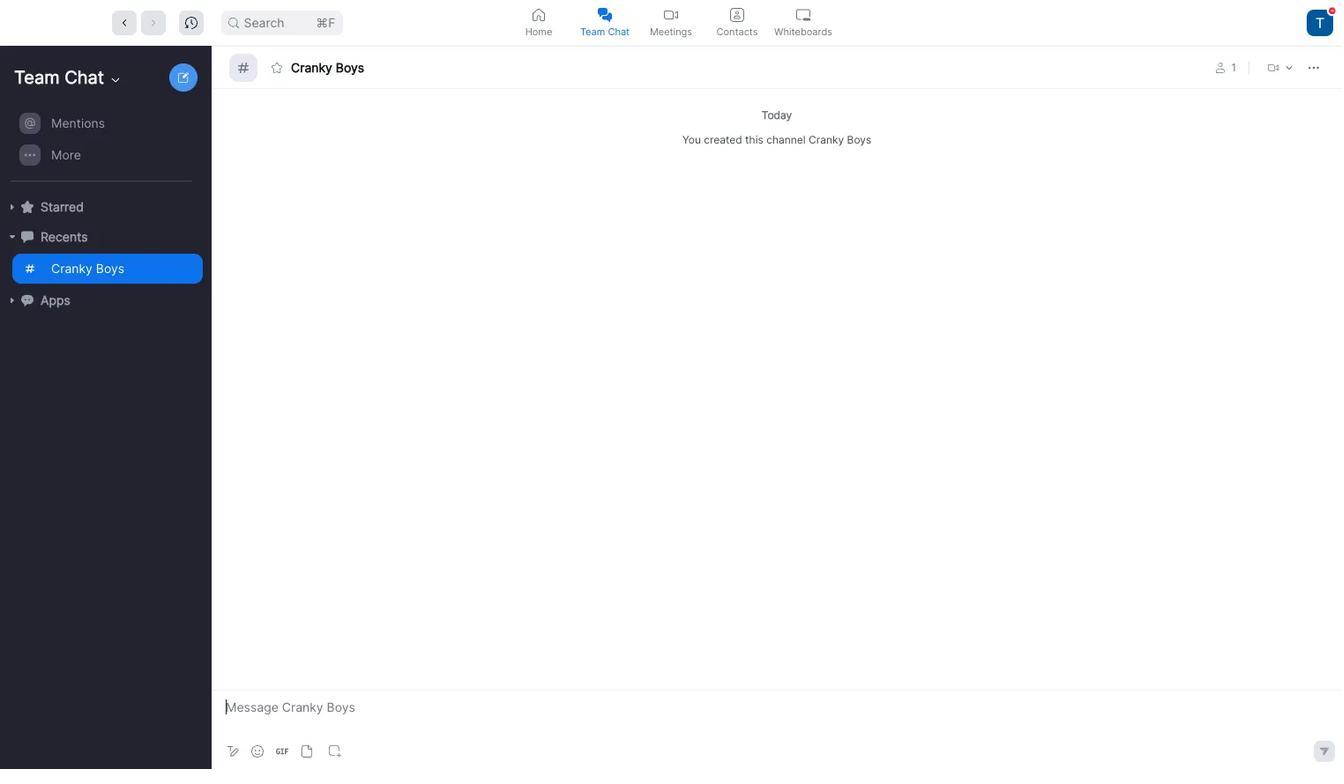 Task type: locate. For each thing, give the bounding box(es) containing it.
team chat button
[[572, 0, 638, 45]]

profile image
[[1216, 62, 1226, 73]]

group
[[0, 108, 203, 182]]

tab list
[[506, 0, 836, 45]]

format image
[[226, 745, 240, 759]]

0 vertical spatial cranky boys
[[291, 60, 364, 75]]

home button
[[506, 0, 572, 45]]

star image
[[272, 62, 282, 73]]

triangle right image for apps
[[7, 295, 18, 306]]

0 vertical spatial boys
[[336, 60, 364, 75]]

boys right the channel
[[847, 133, 872, 146]]

1 button
[[1208, 57, 1244, 78]]

star image
[[272, 62, 282, 73], [21, 201, 34, 213], [21, 201, 34, 213]]

1 vertical spatial team
[[14, 67, 60, 88]]

home small image
[[532, 7, 546, 22]]

meetings
[[650, 25, 692, 37]]

triangle right image
[[7, 202, 18, 213], [7, 202, 18, 213], [7, 232, 18, 243], [7, 232, 18, 243], [7, 295, 18, 306]]

team inside button
[[580, 25, 605, 37]]

video on image left more options for meeting, menu button, submenu image
[[1268, 62, 1279, 73]]

0 horizontal spatial team chat
[[14, 67, 104, 88]]

cranky
[[291, 60, 332, 75], [809, 133, 844, 146], [51, 261, 93, 276]]

magnifier image
[[228, 17, 239, 28], [228, 17, 239, 28]]

triangle right image for starred
[[7, 202, 18, 213]]

0 horizontal spatial cranky
[[51, 261, 93, 276]]

triangle right image inside apps tree item
[[7, 295, 18, 306]]

cranky down recents
[[51, 261, 93, 276]]

search
[[244, 15, 284, 30]]

today
[[762, 108, 792, 122]]

1 horizontal spatial chat
[[608, 25, 630, 37]]

0 horizontal spatial video on image
[[664, 7, 678, 22]]

video on image
[[664, 7, 678, 22], [1268, 62, 1279, 73]]

video on image
[[664, 7, 678, 22], [1268, 62, 1279, 73]]

cranky boys down recents 'tree item'
[[51, 261, 124, 276]]

cranky right star image
[[291, 60, 332, 75]]

chat
[[608, 25, 630, 37], [65, 67, 104, 88]]

mentions
[[51, 116, 105, 131]]

team chat left meetings on the top
[[580, 25, 630, 37]]

cranky boys inside tree
[[51, 261, 124, 276]]

0 horizontal spatial video on image
[[664, 7, 678, 22]]

chevron left small image
[[118, 16, 130, 29], [118, 16, 130, 29]]

1 horizontal spatial cranky boys
[[291, 60, 364, 75]]

tree containing mentions
[[0, 106, 208, 333]]

cranky boys
[[291, 60, 364, 75], [51, 261, 124, 276]]

0 vertical spatial video on image
[[664, 7, 678, 22]]

video on image inside meetings button
[[664, 7, 678, 22]]

0 horizontal spatial boys
[[96, 261, 124, 276]]

1
[[1231, 60, 1236, 74]]

screenshot image
[[329, 746, 341, 758], [329, 746, 341, 758]]

team chat
[[580, 25, 630, 37], [14, 67, 104, 88]]

2 horizontal spatial cranky
[[809, 133, 844, 146]]

2 vertical spatial cranky
[[51, 261, 93, 276]]

starred
[[41, 199, 84, 214]]

1 vertical spatial team chat
[[14, 67, 104, 88]]

1 vertical spatial video on image
[[1268, 62, 1279, 73]]

1 vertical spatial boys
[[847, 133, 872, 146]]

cranky right the channel
[[809, 133, 844, 146]]

channel
[[766, 133, 806, 146]]

mentions button
[[12, 108, 203, 138]]

contacts button
[[704, 0, 770, 45]]

1 vertical spatial cranky boys
[[51, 261, 124, 276]]

profile contact image
[[730, 7, 744, 22], [730, 7, 744, 22]]

1 horizontal spatial video on image
[[1268, 62, 1279, 73]]

chat image
[[21, 231, 34, 243]]

video on image up meetings on the top
[[664, 7, 678, 22]]

0 vertical spatial video on image
[[664, 7, 678, 22]]

history image
[[185, 16, 197, 29], [185, 16, 197, 29]]

0 horizontal spatial team
[[14, 67, 60, 88]]

tree
[[0, 106, 208, 333]]

new image
[[178, 72, 189, 83], [178, 72, 189, 83]]

this
[[745, 133, 764, 146]]

format image
[[226, 745, 240, 759]]

team right the home
[[580, 25, 605, 37]]

video on image left more options for meeting, menu button, submenu image
[[1268, 62, 1279, 73]]

chatbot image
[[21, 294, 34, 307], [21, 294, 34, 307]]

1 horizontal spatial team
[[580, 25, 605, 37]]

⌘f
[[316, 15, 336, 30]]

team chat up mentions
[[14, 67, 104, 88]]

0 horizontal spatial cranky boys
[[51, 261, 124, 276]]

team
[[580, 25, 605, 37], [14, 67, 60, 88]]

triangle right image for recents
[[7, 232, 18, 243]]

0 vertical spatial chat
[[608, 25, 630, 37]]

group containing mentions
[[0, 108, 203, 182]]

cranky boys down ⌘f
[[291, 60, 364, 75]]

chat left meetings on the top
[[608, 25, 630, 37]]

chat left chevron down small icon
[[65, 67, 104, 88]]

recents tree item
[[7, 222, 203, 252]]

boys
[[336, 60, 364, 75], [847, 133, 872, 146], [96, 261, 124, 276]]

0 vertical spatial team
[[580, 25, 605, 37]]

apps
[[41, 293, 70, 308]]

you created this channel cranky boys
[[682, 133, 872, 146]]

whiteboards button
[[770, 0, 836, 45]]

emoji image
[[251, 746, 264, 758], [251, 746, 264, 758]]

boys right star image
[[336, 60, 364, 75]]

1 vertical spatial video on image
[[1268, 62, 1279, 73]]

0 vertical spatial team chat
[[580, 25, 630, 37]]

1 horizontal spatial team chat
[[580, 25, 630, 37]]

file image
[[301, 746, 313, 758]]

gif image
[[276, 746, 288, 758], [276, 746, 288, 758]]

team up mentions
[[14, 67, 60, 88]]

whiteboard small image
[[796, 7, 810, 22], [796, 7, 810, 22]]

1 vertical spatial chat
[[65, 67, 104, 88]]

meetings button
[[638, 0, 704, 45]]

chevron down small image
[[109, 73, 123, 87]]

video on image up meetings on the top
[[664, 7, 678, 22]]

ellipses horizontal image
[[1309, 62, 1319, 73], [1309, 62, 1319, 73]]

whiteboards
[[774, 25, 832, 37]]

home
[[525, 25, 552, 37]]

1 horizontal spatial cranky
[[291, 60, 332, 75]]

number italic image
[[238, 62, 249, 73]]

boys down recents 'tree item'
[[96, 261, 124, 276]]

1 horizontal spatial boys
[[336, 60, 364, 75]]

do not disturb image
[[1329, 7, 1336, 14], [1329, 7, 1336, 14]]

home small image
[[532, 7, 546, 22]]

chat image
[[21, 231, 34, 243]]

0 horizontal spatial chat
[[65, 67, 104, 88]]

2 vertical spatial boys
[[96, 261, 124, 276]]

team chat image
[[598, 7, 612, 22], [598, 7, 612, 22]]

1 horizontal spatial video on image
[[1268, 62, 1279, 73]]



Task type: vqa. For each thing, say whether or not it's contained in the screenshot.
topmost Star image
yes



Task type: describe. For each thing, give the bounding box(es) containing it.
number italic image
[[238, 62, 249, 73]]

1 vertical spatial cranky
[[809, 133, 844, 146]]

avatar image
[[1307, 9, 1333, 36]]

more options for meeting, menu button, submenu image
[[1284, 62, 1295, 73]]

you
[[682, 133, 701, 146]]

team chat inside button
[[580, 25, 630, 37]]

2 horizontal spatial boys
[[847, 133, 872, 146]]

tab list containing home
[[506, 0, 836, 45]]

video on image inside meetings button
[[664, 7, 678, 22]]

0 vertical spatial cranky
[[291, 60, 332, 75]]

chat inside team chat button
[[608, 25, 630, 37]]

cranky inside tree
[[51, 261, 93, 276]]

file image
[[301, 746, 313, 758]]

triangle right image
[[7, 295, 18, 306]]

contacts
[[716, 25, 758, 37]]

recents
[[41, 229, 88, 244]]

starred tree item
[[7, 192, 203, 222]]

created
[[704, 133, 742, 146]]

profile image
[[1216, 62, 1226, 73]]

group inside tree
[[0, 108, 203, 182]]

apps tree item
[[7, 286, 203, 316]]

more options for meeting, menu button, submenu image
[[1284, 62, 1295, 73]]

more
[[51, 147, 81, 162]]

chevron down small image
[[109, 73, 123, 87]]

more button
[[12, 140, 203, 170]]



